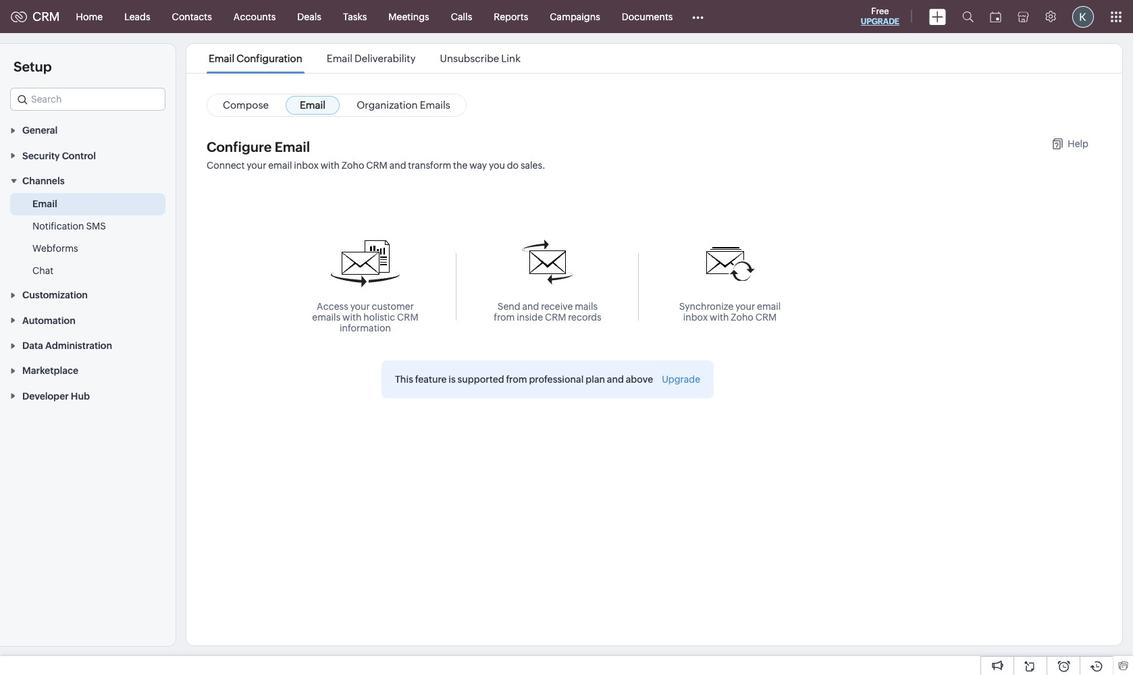 Task type: describe. For each thing, give the bounding box(es) containing it.
security control
[[22, 150, 96, 161]]

accounts link
[[223, 0, 287, 33]]

compose
[[223, 99, 269, 111]]

plan
[[586, 374, 605, 385]]

connect
[[207, 160, 245, 171]]

marketplace
[[22, 366, 78, 376]]

zoho for synchronize
[[731, 312, 754, 323]]

records
[[568, 312, 602, 323]]

reports
[[494, 11, 528, 22]]

data administration
[[22, 340, 112, 351]]

search element
[[954, 0, 982, 33]]

automation button
[[0, 308, 176, 333]]

your for synchronize
[[736, 301, 755, 312]]

Other Modules field
[[684, 6, 713, 27]]

inside
[[517, 312, 543, 323]]

email for connect
[[268, 160, 292, 171]]

supported
[[458, 374, 504, 385]]

unsubscribe
[[440, 53, 499, 64]]

home
[[76, 11, 103, 22]]

calls link
[[440, 0, 483, 33]]

data administration button
[[0, 333, 176, 358]]

access your customer emails with holistic crm information
[[312, 301, 418, 334]]

crm right logo
[[32, 9, 60, 24]]

contacts link
[[161, 0, 223, 33]]

reports link
[[483, 0, 539, 33]]

free upgrade
[[861, 6, 900, 26]]

organization emails
[[357, 99, 450, 111]]

and for zoho
[[389, 160, 406, 171]]

crm link
[[11, 9, 60, 24]]

your for access
[[350, 301, 370, 312]]

synchronize your email inbox with zoho crm
[[679, 301, 781, 323]]

holistic
[[363, 312, 395, 323]]

1 horizontal spatial email link
[[286, 96, 340, 115]]

general
[[22, 125, 58, 136]]

help link
[[1053, 138, 1089, 149]]

compose link
[[209, 96, 283, 115]]

home link
[[65, 0, 114, 33]]

email configuration link
[[207, 53, 304, 64]]

customization
[[22, 290, 88, 301]]

developer hub
[[22, 391, 90, 402]]

search image
[[962, 11, 974, 22]]

meetings
[[389, 11, 429, 22]]

information
[[340, 323, 391, 334]]

email deliverability link
[[325, 53, 418, 64]]

email for email deliverability
[[327, 53, 353, 64]]

campaigns
[[550, 11, 600, 22]]

from for inside
[[494, 312, 515, 323]]

send
[[498, 301, 521, 312]]

administration
[[45, 340, 112, 351]]

email deliverability
[[327, 53, 416, 64]]

profile element
[[1064, 0, 1102, 33]]

email for right email link
[[300, 99, 326, 111]]

unsubscribe link
[[440, 53, 521, 64]]

email configuration
[[209, 53, 302, 64]]

email inside the channels region
[[32, 199, 57, 209]]

hub
[[71, 391, 90, 402]]

control
[[62, 150, 96, 161]]

configure email
[[207, 139, 310, 155]]

campaigns link
[[539, 0, 611, 33]]

emails
[[420, 99, 450, 111]]

upgrade link
[[662, 374, 700, 385]]

meetings link
[[378, 0, 440, 33]]

you
[[489, 160, 505, 171]]

channels region
[[0, 193, 176, 282]]

channels
[[22, 176, 65, 186]]

connect your email inbox with zoho crm and transform the way you do sales.
[[207, 160, 546, 171]]

channels button
[[0, 168, 176, 193]]

marketplace button
[[0, 358, 176, 383]]

and inside send and receive mails from inside crm records
[[522, 301, 539, 312]]

create menu element
[[921, 0, 954, 33]]

automation
[[22, 315, 75, 326]]

send and receive mails from inside crm records
[[494, 301, 602, 323]]

receive
[[541, 301, 573, 312]]

calls
[[451, 11, 472, 22]]

do
[[507, 160, 519, 171]]

chat
[[32, 265, 53, 276]]

webforms
[[32, 243, 78, 254]]

zoho for connect
[[342, 160, 364, 171]]

professional
[[529, 374, 584, 385]]

unsubscribe link link
[[438, 53, 523, 64]]



Task type: vqa. For each thing, say whether or not it's contained in the screenshot.
button
no



Task type: locate. For each thing, give the bounding box(es) containing it.
synchronize
[[679, 301, 734, 312]]

accounts
[[234, 11, 276, 22]]

mails
[[575, 301, 598, 312]]

1 horizontal spatial with
[[342, 312, 362, 323]]

0 vertical spatial inbox
[[294, 160, 319, 171]]

0 vertical spatial and
[[389, 160, 406, 171]]

upgrade down free
[[861, 17, 900, 26]]

crm for connect
[[366, 160, 388, 171]]

your for connect
[[247, 160, 266, 171]]

crm inside synchronize your email inbox with zoho crm
[[756, 312, 777, 323]]

leads link
[[114, 0, 161, 33]]

1 horizontal spatial zoho
[[731, 312, 754, 323]]

deals link
[[287, 0, 332, 33]]

customer
[[372, 301, 414, 312]]

from
[[494, 312, 515, 323], [506, 374, 527, 385]]

0 vertical spatial upgrade
[[861, 17, 900, 26]]

deals
[[297, 11, 321, 22]]

email link down configuration
[[286, 96, 340, 115]]

email inside synchronize your email inbox with zoho crm
[[757, 301, 781, 312]]

from for professional
[[506, 374, 527, 385]]

create menu image
[[929, 8, 946, 25]]

your inside access your customer emails with holistic crm information
[[350, 301, 370, 312]]

documents link
[[611, 0, 684, 33]]

1 vertical spatial from
[[506, 374, 527, 385]]

link
[[501, 53, 521, 64]]

your right the synchronize
[[736, 301, 755, 312]]

your down configure email
[[247, 160, 266, 171]]

tasks
[[343, 11, 367, 22]]

customization button
[[0, 282, 176, 308]]

with inside access your customer emails with holistic crm information
[[342, 312, 362, 323]]

inbox inside synchronize your email inbox with zoho crm
[[683, 312, 708, 323]]

inbox for synchronize
[[683, 312, 708, 323]]

security
[[22, 150, 60, 161]]

and
[[389, 160, 406, 171], [522, 301, 539, 312], [607, 374, 624, 385]]

crm for send
[[545, 312, 566, 323]]

email for synchronize
[[757, 301, 781, 312]]

from left inside
[[494, 312, 515, 323]]

crm inside access your customer emails with holistic crm information
[[397, 312, 418, 323]]

way
[[469, 160, 487, 171]]

email down tasks link
[[327, 53, 353, 64]]

email right the synchronize
[[757, 301, 781, 312]]

0 horizontal spatial email link
[[32, 197, 57, 211]]

your up information
[[350, 301, 370, 312]]

0 vertical spatial email
[[268, 160, 292, 171]]

with for and
[[321, 160, 340, 171]]

None field
[[10, 88, 165, 111]]

2 horizontal spatial your
[[736, 301, 755, 312]]

email link down channels
[[32, 197, 57, 211]]

notification sms
[[32, 221, 106, 232]]

2 horizontal spatial with
[[710, 312, 729, 323]]

above
[[626, 374, 653, 385]]

from inside send and receive mails from inside crm records
[[494, 312, 515, 323]]

feature
[[415, 374, 447, 385]]

notification
[[32, 221, 84, 232]]

1 vertical spatial and
[[522, 301, 539, 312]]

0 vertical spatial from
[[494, 312, 515, 323]]

1 vertical spatial email
[[757, 301, 781, 312]]

configuration
[[237, 53, 302, 64]]

is
[[449, 374, 456, 385]]

email
[[209, 53, 234, 64], [327, 53, 353, 64], [300, 99, 326, 111], [275, 139, 310, 155], [32, 199, 57, 209]]

help
[[1068, 138, 1089, 149]]

from right supported
[[506, 374, 527, 385]]

the
[[453, 160, 468, 171]]

crm inside send and receive mails from inside crm records
[[545, 312, 566, 323]]

0 horizontal spatial your
[[247, 160, 266, 171]]

list containing email configuration
[[197, 44, 533, 73]]

chat link
[[32, 264, 53, 278]]

list
[[197, 44, 533, 73]]

notification sms link
[[32, 220, 106, 233]]

1 vertical spatial zoho
[[731, 312, 754, 323]]

tasks link
[[332, 0, 378, 33]]

setup
[[14, 59, 52, 74]]

with inside synchronize your email inbox with zoho crm
[[710, 312, 729, 323]]

your
[[247, 160, 266, 171], [350, 301, 370, 312], [736, 301, 755, 312]]

and left transform
[[389, 160, 406, 171]]

profile image
[[1072, 6, 1094, 27]]

sales.
[[521, 160, 546, 171]]

webforms link
[[32, 242, 78, 255]]

1 vertical spatial upgrade
[[662, 374, 700, 385]]

email right configure at the left top
[[275, 139, 310, 155]]

free
[[871, 6, 889, 16]]

email inside email link
[[300, 99, 326, 111]]

configure
[[207, 139, 272, 155]]

and right plan
[[607, 374, 624, 385]]

and for professional
[[607, 374, 624, 385]]

0 horizontal spatial with
[[321, 160, 340, 171]]

0 horizontal spatial and
[[389, 160, 406, 171]]

developer
[[22, 391, 69, 402]]

email for email configuration
[[209, 53, 234, 64]]

1 horizontal spatial your
[[350, 301, 370, 312]]

this feature is supported from professional plan and above
[[395, 374, 653, 385]]

inbox
[[294, 160, 319, 171], [683, 312, 708, 323]]

deliverability
[[355, 53, 416, 64]]

access
[[317, 301, 348, 312]]

0 horizontal spatial upgrade
[[662, 374, 700, 385]]

transform
[[408, 160, 451, 171]]

1 horizontal spatial upgrade
[[861, 17, 900, 26]]

crm
[[32, 9, 60, 24], [366, 160, 388, 171], [397, 312, 418, 323], [545, 312, 566, 323], [756, 312, 777, 323]]

crm right inside
[[545, 312, 566, 323]]

inbox down configure email
[[294, 160, 319, 171]]

email down configure email
[[268, 160, 292, 171]]

email left configuration
[[209, 53, 234, 64]]

upgrade
[[861, 17, 900, 26], [662, 374, 700, 385]]

zoho
[[342, 160, 364, 171], [731, 312, 754, 323]]

with for information
[[342, 312, 362, 323]]

email down channels
[[32, 199, 57, 209]]

calendar image
[[990, 11, 1002, 22]]

1 vertical spatial email link
[[32, 197, 57, 211]]

and right send at the top of page
[[522, 301, 539, 312]]

Search text field
[[11, 88, 165, 110]]

1 horizontal spatial email
[[757, 301, 781, 312]]

1 horizontal spatial and
[[522, 301, 539, 312]]

leads
[[124, 11, 150, 22]]

0 horizontal spatial email
[[268, 160, 292, 171]]

crm right holistic on the left top
[[397, 312, 418, 323]]

inbox for connect
[[294, 160, 319, 171]]

2 horizontal spatial and
[[607, 374, 624, 385]]

0 vertical spatial zoho
[[342, 160, 364, 171]]

0 vertical spatial email link
[[286, 96, 340, 115]]

1 horizontal spatial inbox
[[683, 312, 708, 323]]

data
[[22, 340, 43, 351]]

crm for synchronize
[[756, 312, 777, 323]]

crm right the synchronize
[[756, 312, 777, 323]]

organization emails link
[[342, 96, 465, 115]]

general button
[[0, 118, 176, 143]]

crm left transform
[[366, 160, 388, 171]]

email down configuration
[[300, 99, 326, 111]]

0 horizontal spatial inbox
[[294, 160, 319, 171]]

crm for access
[[397, 312, 418, 323]]

2 vertical spatial and
[[607, 374, 624, 385]]

inbox up upgrade link
[[683, 312, 708, 323]]

0 horizontal spatial zoho
[[342, 160, 364, 171]]

sms
[[86, 221, 106, 232]]

1 vertical spatial inbox
[[683, 312, 708, 323]]

developer hub button
[[0, 383, 176, 408]]

zoho inside synchronize your email inbox with zoho crm
[[731, 312, 754, 323]]

documents
[[622, 11, 673, 22]]

with
[[321, 160, 340, 171], [342, 312, 362, 323], [710, 312, 729, 323]]

upgrade right the above
[[662, 374, 700, 385]]

this
[[395, 374, 413, 385]]

logo image
[[11, 11, 27, 22]]

emails
[[312, 312, 341, 323]]

contacts
[[172, 11, 212, 22]]

security control button
[[0, 143, 176, 168]]

your inside synchronize your email inbox with zoho crm
[[736, 301, 755, 312]]



